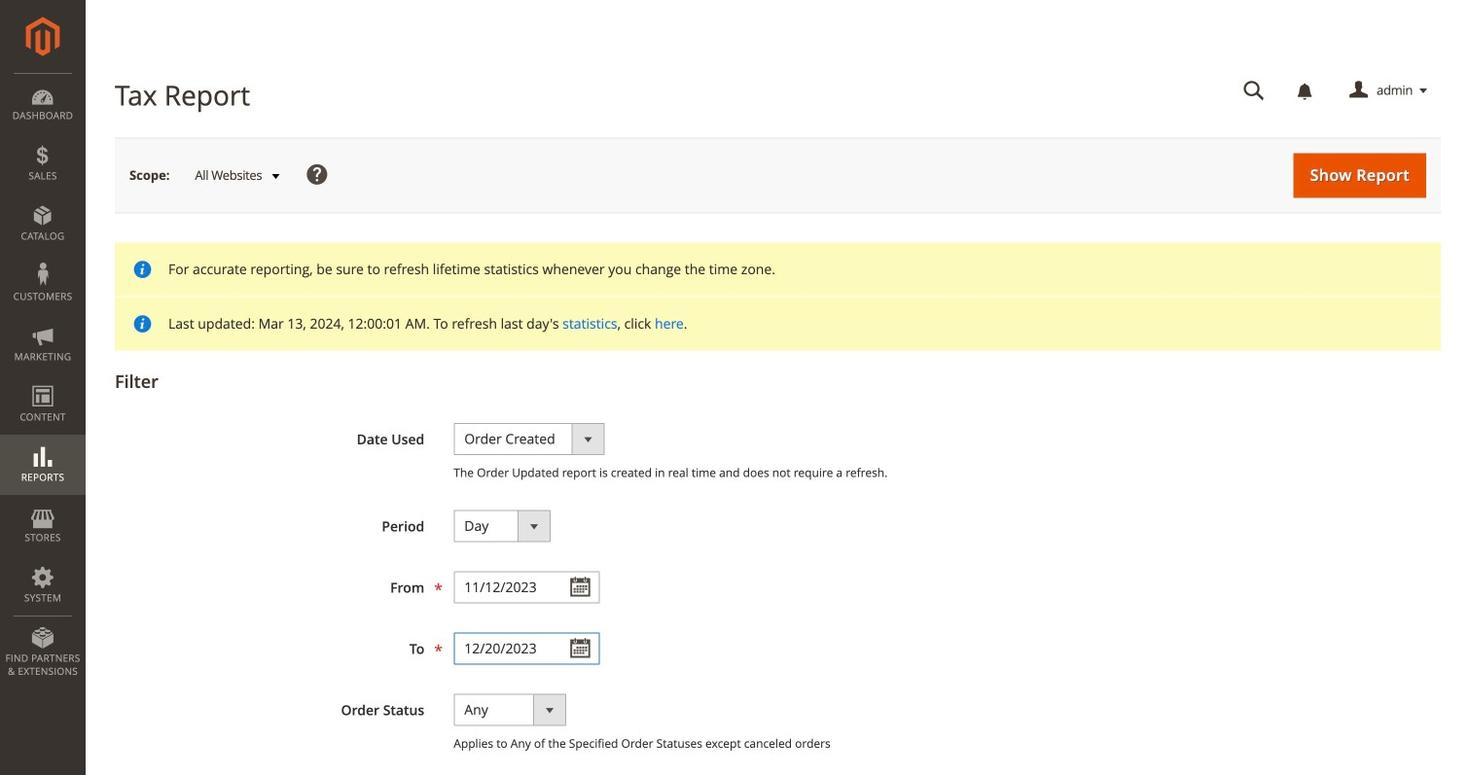 Task type: vqa. For each thing, say whether or not it's contained in the screenshot.
menu
no



Task type: locate. For each thing, give the bounding box(es) containing it.
menu bar
[[0, 73, 86, 688]]

None text field
[[1230, 74, 1279, 108], [454, 572, 600, 604], [454, 633, 600, 665], [1230, 74, 1279, 108], [454, 572, 600, 604], [454, 633, 600, 665]]

magento admin panel image
[[26, 17, 60, 56]]



